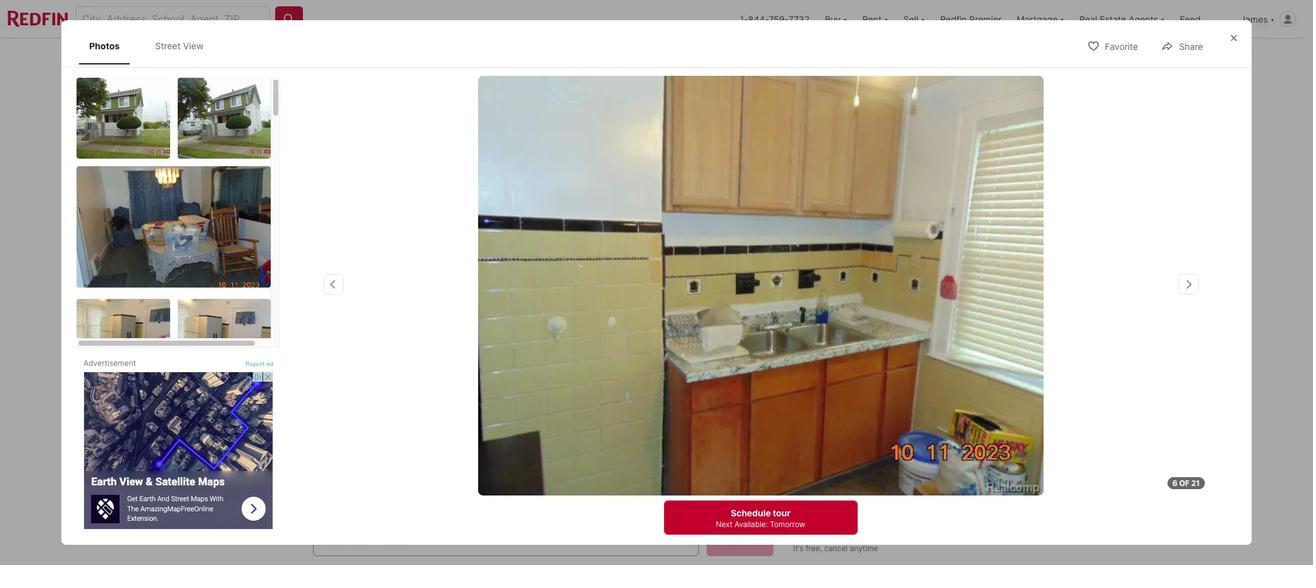 Task type: locate. For each thing, give the bounding box(es) containing it.
oct inside thursday 26 oct
[[821, 435, 838, 444]]

1 horizontal spatial oct
[[884, 435, 900, 444]]

1 horizontal spatial tour
[[911, 476, 927, 486]]

tab list
[[77, 28, 226, 64], [313, 39, 729, 72]]

sq
[[593, 445, 606, 458]]

oct down 26
[[821, 435, 838, 444]]

schedule for schedule tour next available: tomorrow
[[731, 508, 771, 519]]

street view
[[155, 40, 204, 51]]

21
[[929, 328, 938, 339], [1192, 479, 1200, 488]]

of
[[1180, 479, 1190, 488]]

oct down 28
[[947, 435, 963, 444]]

oct down '27'
[[884, 435, 900, 444]]

available:
[[735, 520, 768, 530]]

schedule up the anytime at the bottom right of page
[[858, 517, 904, 530]]

oct
[[821, 435, 838, 444], [884, 435, 900, 444], [947, 435, 963, 444]]

report
[[246, 361, 265, 368]]

21 inside button
[[929, 328, 938, 339]]

6 of 21
[[1173, 479, 1200, 488]]

5877 saint clair st, detroit, mi 48213 image
[[313, 74, 788, 357], [793, 74, 991, 213], [793, 218, 991, 357]]

in
[[838, 476, 845, 486]]

1.5 baths
[[533, 426, 560, 458]]

2 tour from the left
[[911, 476, 927, 486]]

schedule
[[731, 508, 771, 519], [858, 517, 904, 530]]

thursday 26 oct
[[809, 400, 850, 444]]

0 horizontal spatial tour
[[773, 508, 791, 519]]

photos
[[940, 328, 970, 339]]

21 right of
[[1192, 479, 1200, 488]]

21 photos
[[929, 328, 970, 339]]

0 horizontal spatial tab list
[[77, 28, 226, 64]]

0 vertical spatial 21
[[929, 328, 938, 339]]

tour up tomorrow
[[773, 508, 791, 519]]

1 tour from the left
[[820, 476, 837, 486]]

None button
[[801, 393, 858, 452], [863, 393, 921, 452], [926, 393, 984, 452], [801, 393, 858, 452], [863, 393, 921, 452], [926, 393, 984, 452]]

28
[[943, 411, 967, 433]]

2 horizontal spatial tour
[[906, 517, 926, 530]]

street view tab
[[145, 30, 214, 62]]

3 beds
[[479, 426, 503, 458]]

21 left photos
[[929, 328, 938, 339]]

1 horizontal spatial tour
[[817, 372, 846, 390]]

cancel
[[824, 544, 848, 554]]

tour left via
[[911, 476, 927, 486]]

tour down tour via video chat 'option'
[[906, 517, 926, 530]]

schedule inside schedule tour next available: tomorrow
[[731, 508, 771, 519]]

Add a comment... text field
[[324, 534, 688, 549]]

3
[[479, 426, 488, 444]]

redfin premier button
[[933, 0, 1010, 38]]

1,144 sq ft
[[593, 426, 630, 458]]

oct inside the friday 27 oct
[[884, 435, 900, 444]]

feed
[[1180, 14, 1201, 24]]

street
[[155, 40, 181, 51]]

tour for schedule tour
[[906, 517, 926, 530]]

share button
[[1151, 33, 1214, 59]]

schedule tour next available: tomorrow
[[716, 508, 806, 530]]

tour inside schedule tour next available: tomorrow
[[773, 508, 791, 519]]

tour for schedule tour next available: tomorrow
[[773, 508, 791, 519]]

3 oct from the left
[[947, 435, 963, 444]]

0 horizontal spatial schedule
[[731, 508, 771, 519]]

1-844-759-7732 link
[[740, 14, 810, 24]]

tour left in
[[820, 476, 837, 486]]

chat
[[964, 476, 979, 486]]

dialog
[[61, 20, 1252, 545]]

759-
[[769, 14, 789, 24]]

advertisement
[[84, 359, 136, 368]]

ad
[[266, 361, 273, 368]]

26
[[818, 411, 841, 433]]

tour
[[820, 476, 837, 486], [911, 476, 927, 486]]

tour via video chat option
[[885, 465, 991, 498]]

tour in person
[[820, 476, 873, 486]]

image image
[[77, 78, 170, 159], [177, 78, 271, 159], [77, 166, 271, 288]]

tour
[[817, 372, 846, 390], [773, 508, 791, 519], [906, 517, 926, 530]]

1 horizontal spatial 21
[[1192, 479, 1200, 488]]

ad region
[[84, 372, 273, 530]]

beds
[[479, 445, 503, 458]]

tour inside option
[[820, 476, 837, 486]]

7732
[[789, 14, 810, 24]]

saturday 28 oct
[[935, 400, 975, 444]]

5 tab from the left
[[656, 41, 719, 72]]

go tour this home
[[793, 372, 920, 390]]

schedule inside schedule tour button
[[858, 517, 904, 530]]

dialog containing photos
[[61, 20, 1252, 545]]

1 vertical spatial 21
[[1192, 479, 1200, 488]]

oct inside "saturday 28 oct"
[[947, 435, 963, 444]]

21 inside dialog
[[1192, 479, 1200, 488]]

0 horizontal spatial 21
[[929, 328, 938, 339]]

tour up thursday
[[817, 372, 846, 390]]

go
[[793, 372, 813, 390]]

21 photos button
[[900, 321, 981, 347]]

report ad
[[246, 361, 273, 368]]

0 horizontal spatial tour
[[820, 476, 837, 486]]

thursday
[[809, 400, 850, 410]]

tour inside button
[[906, 517, 926, 530]]

baths
[[533, 445, 560, 458]]

2 horizontal spatial oct
[[947, 435, 963, 444]]

1 horizontal spatial schedule
[[858, 517, 904, 530]]

0 horizontal spatial oct
[[821, 435, 838, 444]]

tour via video chat
[[911, 476, 979, 486]]

schedule up available:
[[731, 508, 771, 519]]

person
[[847, 476, 873, 486]]

schedule tour button
[[793, 508, 991, 538]]

redfin premier
[[941, 14, 1002, 24]]

1 oct from the left
[[821, 435, 838, 444]]

schedule tour
[[858, 517, 926, 530]]

it's free, cancel anytime
[[793, 544, 878, 554]]

5877 saint clair st image
[[478, 76, 1044, 496]]

tour inside 'option'
[[911, 476, 927, 486]]

anytime
[[850, 544, 878, 554]]

1,144
[[593, 426, 630, 444]]

via
[[929, 476, 940, 486]]

list box
[[793, 465, 991, 498]]

video
[[942, 476, 961, 486]]

tab
[[313, 41, 388, 72], [388, 41, 459, 72], [459, 41, 554, 72], [554, 41, 656, 72], [656, 41, 719, 72]]

2 oct from the left
[[884, 435, 900, 444]]

next
[[716, 520, 733, 530]]



Task type: vqa. For each thing, say whether or not it's contained in the screenshot.
Schedule
yes



Task type: describe. For each thing, give the bounding box(es) containing it.
send button
[[707, 526, 774, 557]]

ft
[[609, 445, 618, 458]]

tab list containing photos
[[77, 28, 226, 64]]

this
[[849, 372, 876, 390]]

share
[[1180, 41, 1204, 52]]

redfin
[[941, 14, 967, 24]]

2 tab from the left
[[388, 41, 459, 72]]

saturday
[[935, 400, 975, 410]]

1-
[[740, 14, 748, 24]]

free,
[[806, 544, 822, 554]]

oct for 26
[[821, 435, 838, 444]]

3 tab from the left
[[459, 41, 554, 72]]

send
[[728, 535, 753, 548]]

6
[[1173, 479, 1178, 488]]

4 tab from the left
[[554, 41, 656, 72]]

favorite
[[1105, 41, 1139, 52]]

1.5
[[533, 426, 553, 444]]

list box containing tour in person
[[793, 465, 991, 498]]

tour for go tour this home
[[817, 372, 846, 390]]

oct for 27
[[884, 435, 900, 444]]

report ad button
[[246, 361, 273, 370]]

tour for tour in person
[[820, 476, 837, 486]]

48213
[[463, 397, 493, 409]]

1 tab from the left
[[313, 41, 388, 72]]

tour for tour via video chat
[[911, 476, 927, 486]]

previous image
[[788, 412, 808, 433]]

next image
[[976, 412, 996, 433]]

tour in person option
[[793, 465, 885, 498]]

home
[[880, 372, 920, 390]]

it's
[[793, 544, 804, 554]]

27
[[881, 411, 903, 433]]

premier
[[970, 14, 1002, 24]]

favorite button
[[1077, 33, 1149, 59]]

tomorrow
[[770, 520, 806, 530]]

map entry image
[[689, 372, 774, 456]]

1 horizontal spatial tab list
[[313, 39, 729, 72]]

oct for 28
[[947, 435, 963, 444]]

friday
[[879, 400, 905, 410]]

1-844-759-7732
[[740, 14, 810, 24]]

submit search image
[[283, 13, 296, 25]]

view
[[183, 40, 204, 51]]

City, Address, School, Agent, ZIP search field
[[75, 6, 270, 32]]

844-
[[748, 14, 769, 24]]

friday 27 oct
[[879, 400, 905, 444]]

feed button
[[1173, 0, 1234, 38]]

baths link
[[533, 445, 560, 458]]

schedule for schedule tour
[[858, 517, 904, 530]]

photos
[[89, 40, 120, 51]]

photos tab
[[79, 30, 130, 62]]



